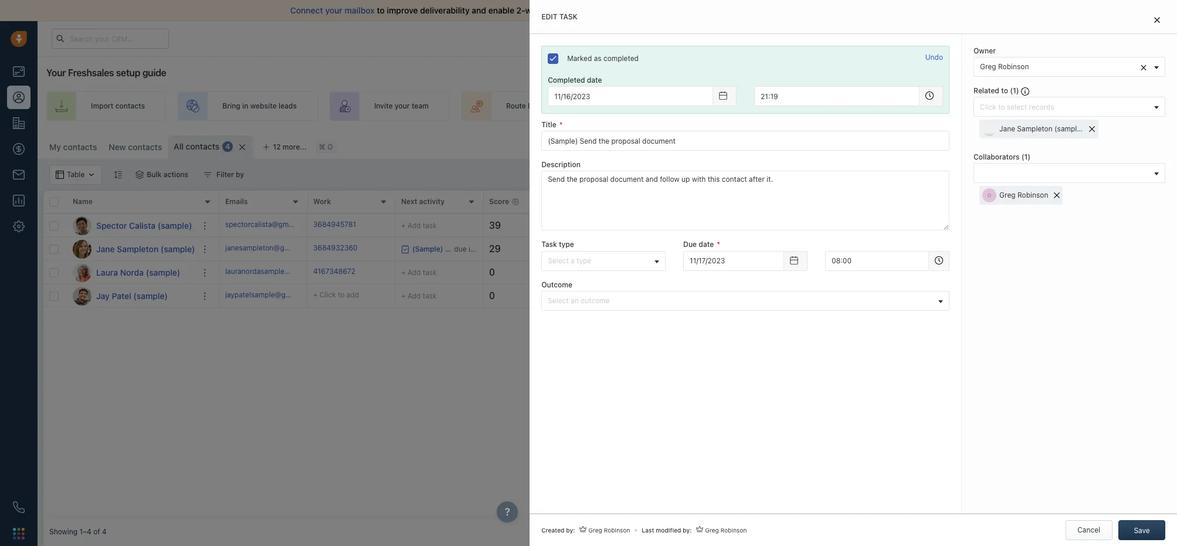 Task type: vqa. For each thing, say whether or not it's contained in the screenshot.
the lauranordasample@gmail.com
yes



Task type: locate. For each thing, give the bounding box(es) containing it.
)
[[1017, 86, 1019, 95], [1028, 153, 1031, 162]]

1 horizontal spatial sales
[[864, 102, 881, 111]]

task type
[[542, 240, 574, 249]]

by: right modified
[[683, 527, 692, 534]]

contacts down setup
[[115, 102, 145, 111]]

e corp (sample) link
[[841, 292, 895, 300]]

qualified inside press space to select this row. row
[[766, 245, 796, 253]]

(sample) up import contacts group
[[1055, 125, 1084, 133]]

l image
[[73, 263, 92, 282]]

and
[[472, 5, 486, 15]]

⌘ o
[[319, 143, 333, 152]]

type right a
[[577, 256, 592, 265]]

None text field
[[755, 86, 920, 106], [826, 251, 929, 271], [755, 86, 920, 106], [826, 251, 929, 271]]

4167348672
[[313, 267, 356, 276]]

greg robinson
[[980, 62, 1029, 71], [1000, 191, 1049, 200], [679, 245, 728, 253], [679, 268, 728, 277], [679, 292, 728, 300], [589, 527, 630, 534], [705, 527, 747, 534]]

import inside button
[[1023, 141, 1045, 150]]

jane sampleton (sample)
[[1000, 125, 1084, 133], [96, 244, 195, 254]]

row group
[[43, 214, 219, 308], [219, 214, 1172, 308]]

import down your freshsales setup guide on the left top of the page
[[91, 102, 113, 111]]

press space to select this row. row containing jay patel (sample)
[[43, 285, 219, 308]]

next activity
[[401, 197, 445, 206]]

1 horizontal spatial by:
[[683, 527, 692, 534]]

1 horizontal spatial type
[[577, 256, 592, 265]]

1 horizontal spatial jane
[[1000, 125, 1016, 133]]

team right invite in the left of the page
[[412, 102, 429, 111]]

0 vertical spatial container_wx8msf4aqz5i3rn1 image
[[136, 171, 144, 179]]

click right an
[[584, 292, 600, 300]]

contacts down click to select records search field on the right of page
[[1047, 141, 1077, 150]]

to right an
[[602, 292, 609, 300]]

Search your CRM... text field
[[52, 29, 169, 49]]

0 horizontal spatial sales
[[693, 102, 711, 111]]

to right mailbox
[[377, 5, 385, 15]]

1 + add task from the top
[[401, 221, 437, 230]]

task inside × tab panel
[[560, 12, 578, 21]]

0 vertical spatial sampleton
[[1018, 125, 1053, 133]]

jane sampleton (sample) link
[[96, 243, 195, 255]]

(sample) right corp
[[866, 292, 895, 300]]

showing
[[49, 528, 78, 537]]

2 cell from the top
[[924, 238, 1172, 261]]

lauranordasample@gmail.com link
[[225, 266, 325, 279]]

route leads to your team
[[506, 102, 591, 111]]

jane sampleton (sample) inside press space to select this row. row
[[96, 244, 195, 254]]

sales right create
[[693, 102, 711, 111]]

click for janesampleton@gmail.com
[[584, 245, 600, 253]]

1 vertical spatial + click to add
[[577, 268, 623, 277]]

12 more... button
[[257, 139, 313, 155]]

1 row group from the left
[[43, 214, 219, 308]]

4 inside all contacts 4
[[225, 142, 230, 151]]

0 horizontal spatial type
[[559, 240, 574, 249]]

2 vertical spatial + add task
[[401, 291, 437, 300]]

deal
[[1003, 102, 1017, 111]]

qualified for 29
[[766, 245, 796, 253]]

(sample) right "calista"
[[158, 220, 192, 230]]

of right "1–4"
[[93, 528, 100, 537]]

row group containing 39
[[219, 214, 1172, 308]]

39
[[489, 220, 501, 231]]

team down completed date
[[574, 102, 591, 111]]

3 + add task from the top
[[401, 291, 437, 300]]

1 vertical spatial of
[[93, 528, 100, 537]]

cell for widgetz.io (sample)
[[924, 238, 1172, 261]]

0 vertical spatial + click to add
[[577, 245, 623, 253]]

1 vertical spatial 1
[[1025, 153, 1028, 162]]

0 horizontal spatial container_wx8msf4aqz5i3rn1 image
[[136, 171, 144, 179]]

1 vertical spatial type
[[577, 256, 592, 265]]

(
[[1010, 86, 1013, 95], [1022, 153, 1025, 162]]

to inside row
[[602, 245, 609, 253]]

( right collaborators
[[1022, 153, 1025, 162]]

1 horizontal spatial sampleton
[[1018, 125, 1053, 133]]

date for due date
[[699, 240, 714, 249]]

task inside press space to select this row. row
[[423, 221, 437, 230]]

jane sampleton (sample) inside × tab panel
[[1000, 125, 1084, 133]]

1 vertical spatial sampleton
[[117, 244, 159, 254]]

owner
[[974, 46, 996, 55]]

(sample) for jay patel (sample) link
[[133, 291, 168, 301]]

sampleton up "import contacts" button
[[1018, 125, 1053, 133]]

1 horizontal spatial container_wx8msf4aqz5i3rn1 image
[[668, 292, 676, 300]]

+ click to add
[[577, 245, 623, 253], [577, 268, 623, 277], [577, 292, 623, 300]]

2 leads from the left
[[528, 102, 546, 111]]

your down completed
[[557, 102, 572, 111]]

0 horizontal spatial of
[[93, 528, 100, 537]]

leads right route
[[528, 102, 546, 111]]

click down select a type
[[584, 268, 600, 277]]

enable
[[489, 5, 515, 15]]

up
[[836, 102, 845, 111]]

s image
[[73, 216, 92, 235]]

task for lauranordasample@gmail.com
[[423, 268, 437, 277]]

1 vertical spatial container_wx8msf4aqz5i3rn1 image
[[668, 292, 676, 300]]

+ click to add up outcome at bottom
[[577, 268, 623, 277]]

container_wx8msf4aqz5i3rn1 image inside filter by 'button'
[[204, 171, 212, 179]]

team
[[412, 102, 429, 111], [574, 102, 591, 111]]

2 0 from the top
[[489, 290, 495, 301]]

select an outcome
[[548, 296, 610, 305]]

table
[[976, 141, 994, 150]]

2 qualified from the top
[[766, 268, 796, 277]]

0 horizontal spatial leads
[[279, 102, 297, 111]]

1 horizontal spatial import contacts
[[1023, 141, 1077, 150]]

4 cell from the top
[[924, 285, 1172, 307]]

date for completed date
[[587, 76, 602, 84]]

close image
[[1155, 16, 1161, 23]]

select for select a type
[[548, 256, 569, 265]]

type up select a type
[[559, 240, 574, 249]]

container_wx8msf4aqz5i3rn1 image down next
[[401, 245, 410, 253]]

(sample)
[[1055, 125, 1084, 133], [158, 220, 192, 230], [161, 244, 195, 254], [879, 245, 908, 253], [146, 267, 180, 277], [874, 268, 903, 277], [133, 291, 168, 301], [866, 292, 895, 300]]

jane right j image
[[96, 244, 115, 254]]

0 vertical spatial select
[[548, 256, 569, 265]]

a
[[571, 256, 575, 265]]

1 vertical spatial import
[[1023, 141, 1045, 150]]

qualified for 0
[[766, 268, 796, 277]]

2 sales from the left
[[864, 102, 881, 111]]

1 horizontal spatial container_wx8msf4aqz5i3rn1 image
[[401, 245, 410, 253]]

0 horizontal spatial 4
[[102, 528, 107, 537]]

(sample) down spector calista (sample) link
[[161, 244, 195, 254]]

explore
[[956, 34, 981, 43]]

of right sync
[[563, 5, 571, 15]]

jane sampleton (sample) down spector calista (sample) link
[[96, 244, 195, 254]]

janesampleton@gmail.com link
[[225, 243, 314, 255]]

save button
[[1119, 520, 1166, 540]]

0 horizontal spatial by:
[[566, 527, 575, 534]]

phone image
[[13, 502, 25, 513]]

sampleton inside jane sampleton (sample) link
[[117, 244, 159, 254]]

marked as completed
[[567, 54, 639, 63]]

date down as
[[587, 76, 602, 84]]

(sample) down jane sampleton (sample) link
[[146, 267, 180, 277]]

2 team from the left
[[574, 102, 591, 111]]

to up add deal
[[1002, 86, 1009, 95]]

date right due
[[699, 240, 714, 249]]

sampleton
[[1018, 125, 1053, 133], [117, 244, 159, 254]]

container_wx8msf4aqz5i3rn1 image
[[136, 171, 144, 179], [668, 292, 676, 300]]

press space to select this row. row containing 29
[[219, 238, 1172, 261]]

0 vertical spatial qualified
[[766, 245, 796, 253]]

1 horizontal spatial of
[[563, 5, 571, 15]]

import contacts button
[[1007, 136, 1083, 155]]

container_wx8msf4aqz5i3rn1 image left filter
[[204, 171, 212, 179]]

your freshsales setup guide
[[46, 67, 166, 78]]

0 horizontal spatial team
[[412, 102, 429, 111]]

team inside invite your team link
[[412, 102, 429, 111]]

0 vertical spatial jane
[[1000, 125, 1016, 133]]

outcome
[[542, 280, 573, 289]]

0 horizontal spatial jane sampleton (sample)
[[96, 244, 195, 254]]

0 vertical spatial container_wx8msf4aqz5i3rn1 image
[[204, 171, 212, 179]]

2 + click to add from the top
[[577, 268, 623, 277]]

collaborators ( 1 )
[[974, 153, 1031, 162]]

1 horizontal spatial leads
[[528, 102, 546, 111]]

completed
[[604, 54, 639, 63]]

1 horizontal spatial import
[[1023, 141, 1045, 150]]

import up collaborators ( 1 )
[[1023, 141, 1045, 150]]

by:
[[566, 527, 575, 534], [683, 527, 692, 534]]

+ click to add inside press space to select this row. row
[[577, 245, 623, 253]]

greg
[[980, 62, 997, 71], [1000, 191, 1016, 200], [679, 245, 696, 253], [679, 268, 696, 277], [679, 292, 696, 300], [589, 527, 602, 534], [705, 527, 719, 534]]

leads inside the bring in website leads 'link'
[[279, 102, 297, 111]]

1 vertical spatial jane
[[96, 244, 115, 254]]

laura
[[96, 267, 118, 277]]

name
[[73, 197, 93, 206]]

0 vertical spatial date
[[587, 76, 602, 84]]

1 vertical spatial + add task
[[401, 268, 437, 277]]

task
[[560, 12, 578, 21], [423, 221, 437, 230], [423, 268, 437, 277], [423, 291, 437, 300]]

to up the title
[[548, 102, 555, 111]]

4 right "1–4"
[[102, 528, 107, 537]]

1 vertical spatial jane sampleton (sample)
[[96, 244, 195, 254]]

completed
[[548, 76, 585, 84]]

+ add task inside press space to select this row. row
[[401, 221, 437, 230]]

acme inc (sample) link
[[841, 268, 903, 277]]

spector calista (sample) link
[[96, 220, 192, 231]]

add for lauranordasample@gmail.com
[[408, 268, 421, 277]]

12
[[273, 143, 281, 151]]

customize
[[939, 141, 975, 150]]

jane inside jane sampleton (sample) link
[[96, 244, 115, 254]]

by: right the created
[[566, 527, 575, 534]]

e
[[841, 292, 846, 300]]

1 qualified from the top
[[766, 245, 796, 253]]

0 horizontal spatial sampleton
[[117, 244, 159, 254]]

e corp (sample)
[[841, 292, 895, 300]]

add
[[987, 102, 1001, 111], [408, 221, 421, 230], [408, 268, 421, 277], [408, 291, 421, 300]]

(sample) up acme inc (sample)
[[879, 245, 908, 253]]

× tab panel
[[530, 0, 1178, 546]]

container_wx8msf4aqz5i3rn1 image
[[204, 171, 212, 179], [401, 245, 410, 253]]

sampleton up 'laura norda (sample)'
[[117, 244, 159, 254]]

1 leads from the left
[[279, 102, 297, 111]]

(sample) right inc
[[874, 268, 903, 277]]

2 row group from the left
[[219, 214, 1172, 308]]

grid
[[43, 190, 1172, 518]]

) up deal
[[1017, 86, 1019, 95]]

your
[[46, 67, 66, 78]]

0 vertical spatial + add task
[[401, 221, 437, 230]]

1 horizontal spatial date
[[699, 240, 714, 249]]

add inside press space to select this row. row
[[611, 245, 623, 253]]

your right "up"
[[847, 102, 862, 111]]

your right invite in the left of the page
[[395, 102, 410, 111]]

0 vertical spatial 4
[[225, 142, 230, 151]]

1 vertical spatial qualified
[[766, 268, 796, 277]]

unqualified
[[766, 292, 804, 300]]

1 vertical spatial 0
[[489, 290, 495, 301]]

1 vertical spatial (
[[1022, 153, 1025, 162]]

4 up filter by
[[225, 142, 230, 151]]

spector
[[96, 220, 127, 230]]

title
[[542, 120, 557, 129]]

deliverability
[[420, 5, 470, 15]]

1 vertical spatial select
[[548, 296, 569, 305]]

marked
[[567, 54, 592, 63]]

new
[[109, 142, 126, 152]]

edit task
[[542, 12, 578, 21]]

0 horizontal spatial )
[[1017, 86, 1019, 95]]

1 select from the top
[[548, 256, 569, 265]]

(sample) for spector calista (sample) link
[[158, 220, 192, 230]]

1 horizontal spatial (
[[1022, 153, 1025, 162]]

sales left 'pipeline'
[[864, 102, 881, 111]]

press space to select this row. row containing 39
[[219, 214, 1172, 238]]

connect your mailbox link
[[290, 5, 377, 15]]

2 + add task from the top
[[401, 268, 437, 277]]

2 select from the top
[[548, 296, 569, 305]]

press space to select this row. row
[[43, 214, 219, 238], [219, 214, 1172, 238], [43, 238, 219, 261], [219, 238, 1172, 261], [43, 261, 219, 285], [219, 261, 1172, 285], [43, 285, 219, 308], [219, 285, 1172, 308]]

click for lauranordasample@gmail.com
[[584, 268, 600, 277]]

1 + click to add from the top
[[577, 245, 623, 253]]

1 horizontal spatial )
[[1028, 153, 1031, 162]]

1 right collaborators
[[1025, 153, 1028, 162]]

select inside button
[[548, 256, 569, 265]]

press space to select this row. row containing laura norda (sample)
[[43, 261, 219, 285]]

add
[[611, 245, 623, 253], [611, 268, 623, 277], [347, 290, 359, 299], [611, 292, 623, 300]]

0 horizontal spatial date
[[587, 76, 602, 84]]

Title text field
[[542, 131, 950, 151]]

( up deal
[[1010, 86, 1013, 95]]

-- text field
[[684, 251, 784, 271]]

0 vertical spatial jane sampleton (sample)
[[1000, 125, 1084, 133]]

0 horizontal spatial container_wx8msf4aqz5i3rn1 image
[[204, 171, 212, 179]]

send email image
[[1061, 34, 1070, 44]]

1 up deal
[[1013, 86, 1017, 95]]

0 horizontal spatial 1
[[1013, 86, 1017, 95]]

customize table button
[[920, 136, 1001, 155]]

cell
[[924, 214, 1172, 237], [924, 238, 1172, 261], [924, 261, 1172, 284], [924, 285, 1172, 307]]

1 vertical spatial 4
[[102, 528, 107, 537]]

click up select a type
[[584, 245, 600, 253]]

greg robinson inside press space to select this row. row
[[679, 245, 728, 253]]

click inside press space to select this row. row
[[584, 245, 600, 253]]

contacts inside "import contacts" button
[[1047, 141, 1077, 150]]

pipeline
[[883, 102, 910, 111]]

import contacts group
[[1007, 136, 1103, 155]]

import contacts down setup
[[91, 102, 145, 111]]

import contacts down click to select records search field on the right of page
[[1023, 141, 1077, 150]]

bulk
[[147, 170, 162, 179]]

select left a
[[548, 256, 569, 265]]

(sample) down laura norda (sample) link
[[133, 291, 168, 301]]

to right task type
[[602, 245, 609, 253]]

emails
[[225, 197, 248, 206]]

+ click to add down select a type button
[[577, 292, 623, 300]]

my contacts button
[[43, 136, 103, 159], [49, 142, 97, 152]]

sync
[[543, 5, 561, 15]]

0 vertical spatial )
[[1017, 86, 1019, 95]]

2 vertical spatial + click to add
[[577, 292, 623, 300]]

add for jaypatelsample@gmail.com
[[408, 291, 421, 300]]

date
[[587, 76, 602, 84], [699, 240, 714, 249]]

bring in website leads link
[[178, 92, 318, 121]]

cell for e corp (sample)
[[924, 285, 1172, 307]]

jane sampleton (sample) up "import contacts" button
[[1000, 125, 1084, 133]]

sequence
[[712, 102, 745, 111]]

1 horizontal spatial jane sampleton (sample)
[[1000, 125, 1084, 133]]

1 horizontal spatial team
[[574, 102, 591, 111]]

jane down deal
[[1000, 125, 1016, 133]]

0 vertical spatial import contacts
[[91, 102, 145, 111]]

calista
[[129, 220, 156, 230]]

3684945781 link
[[313, 219, 356, 232]]

3 + click to add from the top
[[577, 292, 623, 300]]

1 team from the left
[[412, 102, 429, 111]]

⌘
[[319, 143, 326, 152]]

1 vertical spatial import contacts
[[1023, 141, 1077, 150]]

select down outcome
[[548, 296, 569, 305]]

0 horizontal spatial (
[[1010, 86, 1013, 95]]

select inside button
[[548, 296, 569, 305]]

leads right website
[[279, 102, 297, 111]]

0 horizontal spatial import
[[91, 102, 113, 111]]

select
[[548, 256, 569, 265], [548, 296, 569, 305]]

1 vertical spatial date
[[699, 240, 714, 249]]

robinson
[[999, 62, 1029, 71], [1018, 191, 1049, 200], [698, 245, 728, 253], [698, 268, 728, 277], [698, 292, 728, 300], [604, 527, 630, 534], [721, 527, 747, 534]]

1 horizontal spatial 4
[[225, 142, 230, 151]]

bring in website leads
[[222, 102, 297, 111]]

0 vertical spatial 0
[[489, 267, 495, 278]]

last modified by:
[[642, 527, 692, 534]]

j image
[[73, 240, 92, 258]]

+ click to add up select a type
[[577, 245, 623, 253]]

add for janesampleton@gmail.com
[[611, 245, 623, 253]]

import contacts inside button
[[1023, 141, 1077, 150]]

import
[[91, 102, 113, 111], [1023, 141, 1045, 150]]

1 0 from the top
[[489, 267, 495, 278]]

0 horizontal spatial jane
[[96, 244, 115, 254]]

row group containing spector calista (sample)
[[43, 214, 219, 308]]

route leads to your team link
[[462, 92, 612, 121]]

3 cell from the top
[[924, 261, 1172, 284]]

to inside × tab panel
[[1002, 86, 1009, 95]]

) right collaborators
[[1028, 153, 1031, 162]]

your inside invite your team link
[[395, 102, 410, 111]]

robinson inside press space to select this row. row
[[698, 245, 728, 253]]



Task type: describe. For each thing, give the bounding box(es) containing it.
more...
[[283, 143, 307, 151]]

contacts right all on the top
[[186, 141, 220, 151]]

jay patel (sample)
[[96, 291, 168, 301]]

jay patel (sample) link
[[96, 290, 168, 302]]

bulk actions
[[147, 170, 188, 179]]

sampleton inside × tab panel
[[1018, 125, 1053, 133]]

due date
[[684, 240, 714, 249]]

all contacts 4
[[174, 141, 230, 151]]

1 horizontal spatial 1
[[1025, 153, 1028, 162]]

1 sales from the left
[[693, 102, 711, 111]]

last
[[642, 527, 654, 534]]

set up your sales pipeline link
[[778, 92, 931, 121]]

leads inside route leads to your team link
[[528, 102, 546, 111]]

jane inside × tab panel
[[1000, 125, 1016, 133]]

due
[[684, 240, 697, 249]]

route
[[506, 102, 526, 111]]

press space to select this row. row containing jane sampleton (sample)
[[43, 238, 219, 261]]

all
[[174, 141, 184, 151]]

+ click to add for jaypatelsample@gmail.com + click to add
[[577, 292, 623, 300]]

press space to select this row. row containing spector calista (sample)
[[43, 214, 219, 238]]

0 vertical spatial import
[[91, 102, 113, 111]]

improve
[[387, 5, 418, 15]]

-- text field
[[548, 86, 714, 106]]

(sample) for e corp (sample) link
[[866, 292, 895, 300]]

in
[[242, 102, 248, 111]]

janesampleton@gmail.com
[[225, 243, 314, 252]]

select for select an outcome
[[548, 296, 569, 305]]

created
[[542, 527, 565, 534]]

0 horizontal spatial import contacts
[[91, 102, 145, 111]]

(sample) for laura norda (sample) link
[[146, 267, 180, 277]]

widgetz.io
[[841, 245, 877, 253]]

add for jaypatelsample@gmail.com
[[611, 292, 623, 300]]

click down the 4167348672 link
[[320, 290, 336, 299]]

jaypatelsample@gmail.com
[[225, 290, 315, 299]]

1 vertical spatial )
[[1028, 153, 1031, 162]]

Click to select records search field
[[978, 101, 1151, 113]]

widgetz.io (sample) link
[[841, 245, 908, 253]]

3684945781
[[313, 220, 356, 229]]

(sample) for acme inc (sample) link
[[874, 268, 903, 277]]

type inside button
[[577, 256, 592, 265]]

add for lauranordasample@gmail.com
[[611, 268, 623, 277]]

29
[[489, 244, 501, 254]]

as
[[594, 54, 602, 63]]

guide
[[142, 67, 166, 78]]

plans
[[983, 34, 1002, 43]]

jaypatelsample@gmail.com link
[[225, 290, 315, 302]]

your inside route leads to your team link
[[557, 102, 572, 111]]

0 for jaypatelsample@gmail.com
[[489, 290, 495, 301]]

bulk actions button
[[128, 165, 196, 185]]

to down the 4167348672 link
[[338, 290, 345, 299]]

0 vertical spatial type
[[559, 240, 574, 249]]

contacts right new on the left of page
[[128, 142, 162, 152]]

1 cell from the top
[[924, 214, 1172, 237]]

your inside set up your sales pipeline link
[[847, 102, 862, 111]]

janesampleton@gmail.com 3684932360
[[225, 243, 358, 252]]

lauranordasample@gmail.com
[[225, 267, 325, 276]]

0 vertical spatial (
[[1010, 86, 1013, 95]]

phone element
[[7, 496, 31, 519]]

name row
[[43, 191, 219, 214]]

undo
[[926, 53, 943, 62]]

spectorcalista@gmail.com 3684945781
[[225, 220, 356, 229]]

1 by: from the left
[[566, 527, 575, 534]]

completed date
[[548, 76, 602, 84]]

create
[[668, 102, 691, 111]]

×
[[1141, 60, 1148, 73]]

4167348672 link
[[313, 266, 356, 279]]

cell for acme inc (sample)
[[924, 261, 1172, 284]]

undo link
[[926, 52, 943, 62]]

× dialog
[[530, 0, 1178, 546]]

task
[[542, 240, 557, 249]]

my contacts
[[49, 142, 97, 152]]

create sales sequence
[[668, 102, 745, 111]]

contacts inside import contacts link
[[115, 102, 145, 111]]

customize table
[[939, 141, 994, 150]]

all contacts link
[[174, 141, 220, 153]]

set up your sales pipeline
[[823, 102, 910, 111]]

select an outcome button
[[542, 291, 950, 311]]

website
[[250, 102, 277, 111]]

1–4
[[80, 528, 91, 537]]

new contacts
[[109, 142, 162, 152]]

+ add task for spectorcalista@gmail.com 3684945781
[[401, 221, 437, 230]]

activity
[[419, 197, 445, 206]]

your left mailbox
[[325, 5, 343, 15]]

j image
[[73, 287, 92, 305]]

invite your team link
[[330, 92, 450, 121]]

collaborators
[[974, 153, 1020, 162]]

select a type
[[548, 256, 592, 265]]

filter by
[[217, 170, 244, 179]]

laura norda (sample) link
[[96, 267, 180, 278]]

cancel
[[1078, 526, 1101, 535]]

2 by: from the left
[[683, 527, 692, 534]]

click for jaypatelsample@gmail.com
[[584, 292, 600, 300]]

freshsales
[[68, 67, 114, 78]]

filter by button
[[196, 165, 252, 185]]

my
[[49, 142, 61, 152]]

cancel button
[[1066, 520, 1113, 540]]

connect
[[290, 5, 323, 15]]

corp
[[848, 292, 864, 300]]

jay
[[96, 291, 110, 301]]

grid containing 39
[[43, 190, 1172, 518]]

jaypatelsample@gmail.com + click to add
[[225, 290, 359, 299]]

0 vertical spatial 1
[[1013, 86, 1017, 95]]

0 vertical spatial of
[[563, 5, 571, 15]]

container_wx8msf4aqz5i3rn1 image inside bulk actions "button"
[[136, 171, 144, 179]]

work
[[313, 197, 331, 206]]

Start typing the details about the task… text field
[[542, 171, 950, 231]]

add deal
[[987, 102, 1017, 111]]

team inside route leads to your team link
[[574, 102, 591, 111]]

add for spectorcalista@gmail.com
[[408, 221, 421, 230]]

(sample) for jane sampleton (sample) link
[[161, 244, 195, 254]]

to up outcome at bottom
[[602, 268, 609, 277]]

setup
[[116, 67, 140, 78]]

contacts right my
[[63, 142, 97, 152]]

patel
[[112, 291, 131, 301]]

edit
[[542, 12, 558, 21]]

an
[[571, 296, 579, 305]]

(sample) inside × tab panel
[[1055, 125, 1084, 133]]

acme
[[841, 268, 860, 277]]

freshworks switcher image
[[13, 528, 25, 540]]

task for spectorcalista@gmail.com
[[423, 221, 437, 230]]

created by:
[[542, 527, 575, 534]]

1 vertical spatial container_wx8msf4aqz5i3rn1 image
[[401, 245, 410, 253]]

spector calista (sample)
[[96, 220, 192, 230]]

+ click to add for janesampleton@gmail.com 3684932360
[[577, 245, 623, 253]]

greg inside press space to select this row. row
[[679, 245, 696, 253]]

outcome
[[581, 296, 610, 305]]

set
[[823, 102, 834, 111]]

task for jaypatelsample@gmail.com
[[423, 291, 437, 300]]

0 for lauranordasample@gmail.com
[[489, 267, 495, 278]]

12 more...
[[273, 143, 307, 151]]

+ add task for jaypatelsample@gmail.com + click to add
[[401, 291, 437, 300]]



